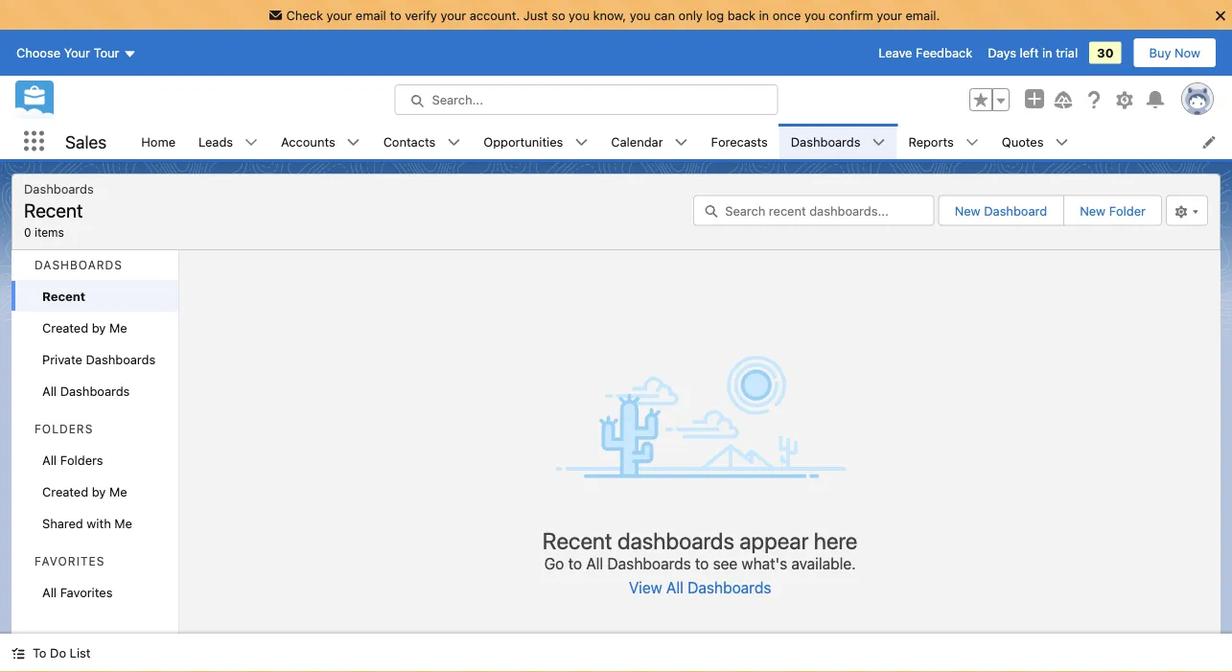 Task type: vqa. For each thing, say whether or not it's contained in the screenshot.
first Created by Me link from the bottom
yes



Task type: locate. For each thing, give the bounding box(es) containing it.
text default image
[[966, 136, 979, 149], [1056, 136, 1069, 149]]

all for all folders
[[42, 453, 57, 467]]

created by me link for dashboards
[[12, 312, 179, 343]]

created
[[42, 320, 88, 335], [42, 485, 88, 499]]

buy
[[1150, 46, 1172, 60]]

0 vertical spatial in
[[759, 8, 770, 22]]

2 horizontal spatial your
[[877, 8, 903, 22]]

all
[[42, 384, 57, 398], [42, 453, 57, 467], [587, 555, 604, 573], [667, 579, 684, 597], [42, 585, 57, 600]]

all up shared
[[42, 453, 57, 467]]

0 horizontal spatial text default image
[[966, 136, 979, 149]]

by for recent
[[92, 320, 106, 335]]

search...
[[432, 93, 484, 107]]

all down private at the bottom left of the page
[[42, 384, 57, 398]]

1 horizontal spatial you
[[630, 8, 651, 22]]

by up with
[[92, 485, 106, 499]]

group
[[970, 88, 1010, 111]]

private dashboards link
[[12, 343, 179, 375]]

new for new dashboard
[[955, 203, 981, 218]]

new folder
[[1081, 203, 1147, 218]]

1 vertical spatial me
[[109, 485, 127, 499]]

recent inside 'link'
[[42, 289, 86, 303]]

text default image right reports
[[966, 136, 979, 149]]

text default image right calendar
[[675, 136, 688, 149]]

1 created from the top
[[42, 320, 88, 335]]

2 your from the left
[[441, 8, 466, 22]]

0 horizontal spatial new
[[955, 203, 981, 218]]

created by me link up 'private dashboards'
[[12, 312, 179, 343]]

new
[[955, 203, 981, 218], [1081, 203, 1106, 218]]

all up the to do list 'button'
[[42, 585, 57, 600]]

contacts list item
[[372, 124, 472, 159]]

dashboards recent 0 items
[[24, 181, 94, 239]]

list
[[70, 646, 91, 661]]

you
[[569, 8, 590, 22], [630, 8, 651, 22], [805, 8, 826, 22]]

text default image down the search... button
[[575, 136, 588, 149]]

folders up the shared with me
[[60, 453, 103, 467]]

accounts link
[[270, 124, 347, 159]]

your left the email
[[327, 8, 352, 22]]

new inside new folder button
[[1081, 203, 1106, 218]]

created by me down recent 'link'
[[42, 320, 127, 335]]

just
[[524, 8, 548, 22]]

1 created by me link from the top
[[12, 312, 179, 343]]

email
[[356, 8, 387, 22]]

all favorites link
[[12, 577, 179, 608]]

to do list button
[[0, 634, 102, 673]]

in
[[759, 8, 770, 22], [1043, 46, 1053, 60]]

dashboards down see
[[688, 579, 772, 597]]

1 horizontal spatial text default image
[[1056, 136, 1069, 149]]

leads link
[[187, 124, 245, 159]]

0 horizontal spatial your
[[327, 8, 352, 22]]

accounts
[[281, 134, 335, 149]]

0 vertical spatial recent
[[24, 199, 83, 221]]

text default image left reports link
[[873, 136, 886, 149]]

2 vertical spatial recent
[[543, 528, 613, 555]]

text default image
[[575, 136, 588, 149], [675, 136, 688, 149], [873, 136, 886, 149], [12, 647, 25, 661]]

1 by from the top
[[92, 320, 106, 335]]

all folders
[[42, 453, 103, 467]]

do
[[50, 646, 66, 661]]

text default image inside opportunities list item
[[575, 136, 588, 149]]

dashboards up items
[[24, 181, 94, 196]]

me right with
[[114, 516, 132, 531]]

2 by from the top
[[92, 485, 106, 499]]

know,
[[593, 8, 627, 22]]

dashboards
[[791, 134, 861, 149], [24, 181, 94, 196], [35, 259, 123, 272], [86, 352, 156, 367], [60, 384, 130, 398], [608, 555, 691, 573], [688, 579, 772, 597]]

new inside new dashboard button
[[955, 203, 981, 218]]

favorites
[[35, 555, 105, 568], [60, 585, 113, 600]]

to do list
[[33, 646, 91, 661]]

text default image right the 'quotes'
[[1056, 136, 1069, 149]]

here
[[814, 528, 858, 555]]

1 text default image from the left
[[966, 136, 979, 149]]

created by me link up with
[[12, 476, 179, 508]]

forecasts link
[[700, 124, 780, 159]]

me up 'private dashboards'
[[109, 320, 127, 335]]

1 created by me from the top
[[42, 320, 127, 335]]

your right verify
[[441, 8, 466, 22]]

account.
[[470, 8, 520, 22]]

your left email.
[[877, 8, 903, 22]]

text default image inside reports list item
[[966, 136, 979, 149]]

text default image inside the to do list 'button'
[[12, 647, 25, 661]]

by up 'private dashboards'
[[92, 320, 106, 335]]

available.
[[792, 555, 856, 573]]

0 vertical spatial created by me link
[[12, 312, 179, 343]]

created by me
[[42, 320, 127, 335], [42, 485, 127, 499]]

text default image for opportunities
[[575, 136, 588, 149]]

1 vertical spatial in
[[1043, 46, 1053, 60]]

shared
[[42, 516, 83, 531]]

30
[[1098, 46, 1114, 60]]

created up private at the bottom left of the page
[[42, 320, 88, 335]]

3 your from the left
[[877, 8, 903, 22]]

so
[[552, 8, 566, 22]]

check your email to verify your account. just so you know, you can only log back in once you confirm your email.
[[287, 8, 941, 22]]

view
[[629, 579, 663, 597]]

contacts
[[383, 134, 436, 149]]

1 horizontal spatial in
[[1043, 46, 1053, 60]]

0 vertical spatial folders
[[35, 423, 93, 436]]

reports link
[[898, 124, 966, 159]]

forecasts
[[711, 134, 768, 149]]

1 vertical spatial created by me link
[[12, 476, 179, 508]]

all dashboards
[[42, 384, 130, 398]]

shared with me
[[42, 516, 132, 531]]

list
[[130, 124, 1233, 159]]

0 vertical spatial by
[[92, 320, 106, 335]]

0 vertical spatial created
[[42, 320, 88, 335]]

shared with me link
[[12, 508, 179, 539]]

folders up all folders
[[35, 423, 93, 436]]

2 new from the left
[[1081, 203, 1106, 218]]

folders
[[35, 423, 93, 436], [60, 453, 103, 467]]

1 vertical spatial folders
[[60, 453, 103, 467]]

me
[[109, 320, 127, 335], [109, 485, 127, 499], [114, 516, 132, 531]]

text default image left to
[[12, 647, 25, 661]]

folder
[[1110, 203, 1147, 218]]

recent link
[[12, 280, 179, 312]]

now
[[1175, 46, 1201, 60]]

1 new from the left
[[955, 203, 981, 218]]

to right the email
[[390, 8, 402, 22]]

in right "back"
[[759, 8, 770, 22]]

to left see
[[696, 555, 709, 573]]

list containing home
[[130, 124, 1233, 159]]

to right go
[[569, 555, 582, 573]]

1 vertical spatial created
[[42, 485, 88, 499]]

go
[[545, 555, 565, 573]]

1 vertical spatial recent
[[42, 289, 86, 303]]

2 you from the left
[[630, 8, 651, 22]]

to
[[390, 8, 402, 22], [569, 555, 582, 573], [696, 555, 709, 573]]

appear
[[740, 528, 809, 555]]

created by me up the shared with me
[[42, 485, 127, 499]]

1 vertical spatial created by me
[[42, 485, 127, 499]]

calendar link
[[600, 124, 675, 159]]

all right go
[[587, 555, 604, 573]]

1 horizontal spatial your
[[441, 8, 466, 22]]

calendar
[[611, 134, 664, 149]]

me up with
[[109, 485, 127, 499]]

dashboards up recent 'link'
[[35, 259, 123, 272]]

0 horizontal spatial you
[[569, 8, 590, 22]]

text default image for calendar
[[675, 136, 688, 149]]

favorites up all favorites
[[35, 555, 105, 568]]

private dashboards
[[42, 352, 156, 367]]

left
[[1020, 46, 1039, 60]]

2 horizontal spatial you
[[805, 8, 826, 22]]

text default image inside dashboards list item
[[873, 136, 886, 149]]

search... button
[[395, 85, 779, 115]]

check
[[287, 8, 323, 22]]

dashboards up 'view'
[[608, 555, 691, 573]]

home link
[[130, 124, 187, 159]]

text default image inside calendar list item
[[675, 136, 688, 149]]

in right 'left'
[[1043, 46, 1053, 60]]

recent
[[24, 199, 83, 221], [42, 289, 86, 303], [543, 528, 613, 555]]

feedback
[[916, 46, 973, 60]]

0 vertical spatial me
[[109, 320, 127, 335]]

created up shared
[[42, 485, 88, 499]]

0 vertical spatial created by me
[[42, 320, 127, 335]]

your
[[327, 8, 352, 22], [441, 8, 466, 22], [877, 8, 903, 22]]

new left the dashboard on the right of page
[[955, 203, 981, 218]]

by
[[92, 320, 106, 335], [92, 485, 106, 499]]

dashboards up "search recent dashboards..." "text field"
[[791, 134, 861, 149]]

2 text default image from the left
[[1056, 136, 1069, 149]]

1 horizontal spatial new
[[1081, 203, 1106, 218]]

created by me link for with
[[12, 476, 179, 508]]

created by me link
[[12, 312, 179, 343], [12, 476, 179, 508]]

recent for recent
[[42, 289, 86, 303]]

1 vertical spatial by
[[92, 485, 106, 499]]

leads
[[199, 134, 233, 149]]

dashboards down the private dashboards link
[[60, 384, 130, 398]]

dashboard
[[985, 203, 1048, 218]]

all favorites
[[42, 585, 113, 600]]

text default image inside quotes list item
[[1056, 136, 1069, 149]]

reports
[[909, 134, 954, 149]]

new left 'folder' on the top right
[[1081, 203, 1106, 218]]

0 horizontal spatial in
[[759, 8, 770, 22]]

to
[[33, 646, 47, 661]]

you left can on the right top
[[630, 8, 651, 22]]

recent inside recent dashboards appear here go to all dashboards to see what's available. view all dashboards
[[543, 528, 613, 555]]

text default image for quotes
[[1056, 136, 1069, 149]]

1 your from the left
[[327, 8, 352, 22]]

1 horizontal spatial to
[[569, 555, 582, 573]]

you right "once"
[[805, 8, 826, 22]]

you right so at the left
[[569, 8, 590, 22]]

favorites up list
[[60, 585, 113, 600]]

created for shared
[[42, 485, 88, 499]]

2 created by me from the top
[[42, 485, 127, 499]]

2 created from the top
[[42, 485, 88, 499]]

contacts link
[[372, 124, 447, 159]]

2 created by me link from the top
[[12, 476, 179, 508]]



Task type: describe. For each thing, give the bounding box(es) containing it.
all for all favorites
[[42, 585, 57, 600]]

recent inside the dashboards recent 0 items
[[24, 199, 83, 221]]

items
[[34, 225, 64, 239]]

trial
[[1057, 46, 1079, 60]]

new folder button
[[1064, 195, 1163, 226]]

dashboards link
[[780, 124, 873, 159]]

Search recent dashboards... text field
[[694, 195, 935, 226]]

me for dashboards
[[109, 320, 127, 335]]

dashboards up all dashboards link
[[86, 352, 156, 367]]

0
[[24, 225, 31, 239]]

dashboards list item
[[780, 124, 898, 159]]

quotes link
[[991, 124, 1056, 159]]

1 vertical spatial favorites
[[60, 585, 113, 600]]

2 vertical spatial me
[[114, 516, 132, 531]]

reports list item
[[898, 124, 991, 159]]

0 horizontal spatial to
[[390, 8, 402, 22]]

by for all folders
[[92, 485, 106, 499]]

leave feedback link
[[879, 46, 973, 60]]

once
[[773, 8, 801, 22]]

accounts list item
[[270, 124, 372, 159]]

opportunities
[[484, 134, 563, 149]]

quotes list item
[[991, 124, 1081, 159]]

calendar list item
[[600, 124, 700, 159]]

new dashboard button
[[940, 196, 1063, 225]]

opportunities list item
[[472, 124, 600, 159]]

text default image for dashboards
[[873, 136, 886, 149]]

1 you from the left
[[569, 8, 590, 22]]

home
[[141, 134, 176, 149]]

all dashboards link
[[12, 375, 179, 407]]

all folders link
[[12, 444, 179, 476]]

text default image for reports
[[966, 136, 979, 149]]

all right 'view'
[[667, 579, 684, 597]]

recent dashboards appear here go to all dashboards to see what's available. view all dashboards
[[543, 528, 858, 597]]

me for with
[[109, 485, 127, 499]]

new dashboard
[[955, 203, 1048, 218]]

buy now button
[[1134, 37, 1218, 68]]

created by me for dashboards
[[42, 320, 127, 335]]

recent for recent dashboards appear here go to all dashboards to see what's available. view all dashboards
[[543, 528, 613, 555]]

log
[[707, 8, 725, 22]]

with
[[87, 516, 111, 531]]

see
[[713, 555, 738, 573]]

days
[[988, 46, 1017, 60]]

dashboards inside list item
[[791, 134, 861, 149]]

dashboards
[[618, 528, 735, 555]]

leads list item
[[187, 124, 270, 159]]

sales
[[65, 131, 107, 152]]

created for private
[[42, 320, 88, 335]]

only
[[679, 8, 703, 22]]

leave feedback
[[879, 46, 973, 60]]

all for all dashboards
[[42, 384, 57, 398]]

2 horizontal spatial to
[[696, 555, 709, 573]]

created by me for with
[[42, 485, 127, 499]]

what's
[[742, 555, 788, 573]]

days left in trial
[[988, 46, 1079, 60]]

new for new folder
[[1081, 203, 1106, 218]]

email.
[[906, 8, 941, 22]]

leave
[[879, 46, 913, 60]]

quotes
[[1002, 134, 1044, 149]]

0 vertical spatial favorites
[[35, 555, 105, 568]]

buy now
[[1150, 46, 1201, 60]]

3 you from the left
[[805, 8, 826, 22]]

confirm
[[829, 8, 874, 22]]

view all dashboards button
[[628, 573, 773, 603]]

verify
[[405, 8, 437, 22]]

back
[[728, 8, 756, 22]]

can
[[655, 8, 675, 22]]

opportunities link
[[472, 124, 575, 159]]

private
[[42, 352, 82, 367]]



